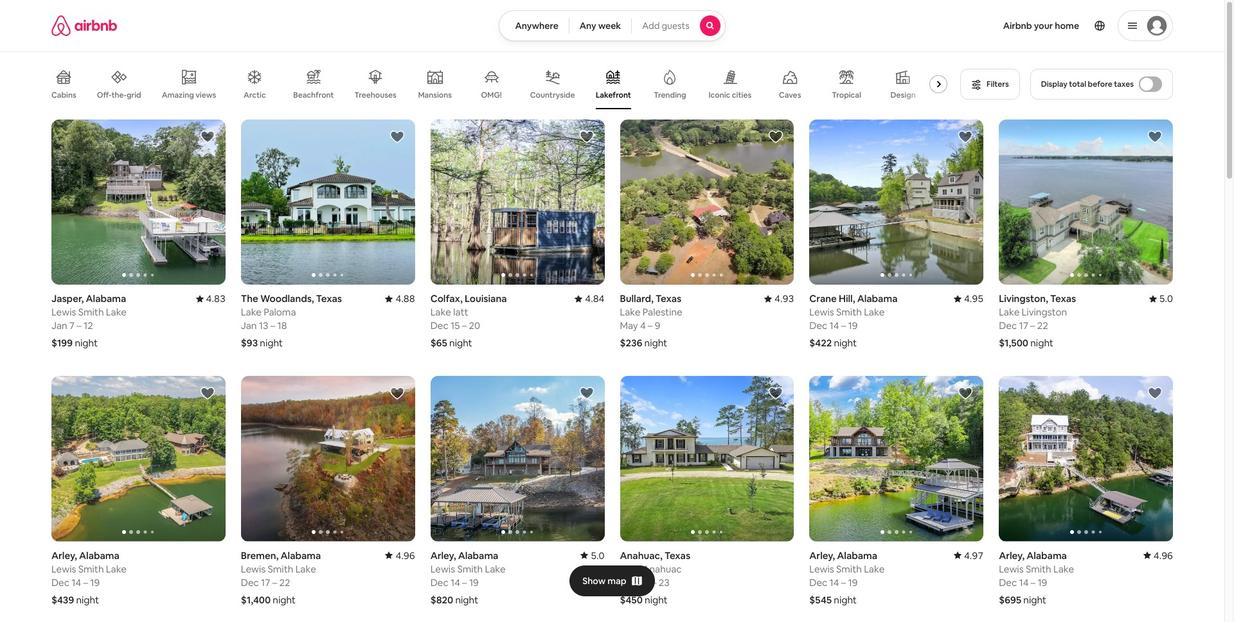 Task type: locate. For each thing, give the bounding box(es) containing it.
14 inside arley, alabama lewis smith lake dec 14 – 19 $695 night
[[1019, 576, 1029, 588]]

arley, right 4.97
[[999, 549, 1025, 561]]

dec up the $1,400
[[241, 576, 259, 588]]

19 for $545
[[848, 576, 858, 588]]

4.88 out of 5 average rating image
[[385, 293, 415, 305]]

1 horizontal spatial 5.0
[[1159, 293, 1173, 305]]

hill,
[[839, 293, 855, 305]]

arley, inside arley, alabama lewis smith lake dec 14 – 19 $545 night
[[809, 549, 835, 561]]

night inside arley, alabama lewis smith lake dec 14 – 19 $439 night
[[76, 594, 99, 606]]

the-
[[111, 90, 127, 100]]

alabama
[[86, 293, 126, 305], [857, 293, 898, 305], [79, 549, 119, 561], [281, 549, 321, 561], [837, 549, 877, 561], [458, 549, 498, 561], [1027, 549, 1067, 561]]

arley, inside arley, alabama lewis smith lake dec 14 – 19 $439 night
[[51, 549, 77, 561]]

night down 13
[[260, 337, 283, 349]]

0 horizontal spatial jan
[[51, 320, 67, 332]]

lewis down "bremen,"
[[241, 563, 266, 575]]

smith inside crane hill, alabama lewis smith lake dec 14 – 19 $422 night
[[836, 306, 862, 318]]

4.96
[[396, 549, 415, 561], [1154, 549, 1173, 561]]

dec up the $820
[[430, 576, 448, 588]]

dec inside arley, alabama lewis smith lake dec 14 – 19 $439 night
[[51, 576, 69, 588]]

14 inside arley, alabama lewis smith lake dec 14 – 19 $439 night
[[71, 576, 81, 588]]

4.84 out of 5 average rating image
[[575, 293, 604, 305]]

lewis up $545
[[809, 563, 834, 575]]

4
[[640, 320, 646, 332]]

1 horizontal spatial 18
[[640, 576, 650, 588]]

– inside the anahuac, texas lake anahuac dec 18 – 23 $450 night
[[652, 576, 657, 588]]

– inside bremen, alabama lewis smith lake dec 17 – 22 $1,400 night
[[272, 576, 277, 588]]

0 vertical spatial 18
[[277, 320, 287, 332]]

group for jasper, alabama lewis smith lake jan 7 – 12 $199 night
[[51, 120, 225, 285]]

night inside bremen, alabama lewis smith lake dec 17 – 22 $1,400 night
[[273, 594, 296, 606]]

4 arley, from the left
[[999, 549, 1025, 561]]

group for the woodlands, texas lake paloma jan 13 – 18 $93 night
[[241, 120, 415, 285]]

lake inside the anahuac, texas lake anahuac dec 18 – 23 $450 night
[[620, 563, 641, 575]]

texas inside bullard, texas lake palestine may 4 – 9 $236 night
[[656, 293, 681, 305]]

14 up the $820
[[450, 576, 460, 588]]

1 vertical spatial 18
[[640, 576, 650, 588]]

jan for jan 7 – 12
[[51, 320, 67, 332]]

group
[[51, 59, 953, 109], [51, 120, 225, 285], [241, 120, 415, 285], [430, 120, 604, 285], [620, 120, 794, 285], [809, 120, 983, 285], [999, 120, 1173, 285], [51, 376, 225, 542], [241, 376, 415, 542], [430, 376, 604, 542], [620, 376, 794, 542], [809, 376, 983, 542], [999, 376, 1173, 542]]

14 up $545
[[829, 576, 839, 588]]

lewis inside crane hill, alabama lewis smith lake dec 14 – 19 $422 night
[[809, 306, 834, 318]]

arley, for arley, alabama lewis smith lake dec 14 – 19 $695 night
[[999, 549, 1025, 561]]

home
[[1055, 20, 1079, 31]]

the woodlands, texas lake paloma jan 13 – 18 $93 night
[[241, 293, 342, 349]]

arley, for arley, alabama lewis smith lake dec 14 – 19 $820 night
[[430, 549, 456, 561]]

$65
[[430, 337, 447, 349]]

smith inside arley, alabama lewis smith lake dec 14 – 19 $545 night
[[836, 563, 862, 575]]

19 inside crane hill, alabama lewis smith lake dec 14 – 19 $422 night
[[848, 320, 858, 332]]

add to wishlist: arley, alabama image
[[200, 386, 215, 401], [958, 386, 973, 401], [1147, 386, 1163, 401]]

0 horizontal spatial 4.96
[[396, 549, 415, 561]]

dec up "$695"
[[999, 576, 1017, 588]]

night inside livingston, texas lake livingston dec 17 – 22 $1,500 night
[[1030, 337, 1053, 349]]

night right the $1,400
[[273, 594, 296, 606]]

lewis inside jasper, alabama lewis smith lake jan 7 – 12 $199 night
[[51, 306, 76, 318]]

night right $1,500
[[1030, 337, 1053, 349]]

livingston,
[[999, 293, 1048, 305]]

14 inside arley, alabama lewis smith lake dec 14 – 19 $820 night
[[450, 576, 460, 588]]

colfax, louisiana lake iatt dec 15 – 20 $65 night
[[430, 293, 507, 349]]

0 horizontal spatial 5.0
[[591, 549, 604, 561]]

1 arley, from the left
[[51, 549, 77, 561]]

jan inside the woodlands, texas lake paloma jan 13 – 18 $93 night
[[241, 320, 257, 332]]

night down 15
[[449, 337, 472, 349]]

alabama inside arley, alabama lewis smith lake dec 14 – 19 $695 night
[[1027, 549, 1067, 561]]

anahuac, texas lake anahuac dec 18 – 23 $450 night
[[620, 549, 690, 606]]

smith inside bremen, alabama lewis smith lake dec 17 – 22 $1,400 night
[[268, 563, 293, 575]]

14
[[829, 320, 839, 332], [71, 576, 81, 588], [829, 576, 839, 588], [450, 576, 460, 588], [1019, 576, 1029, 588]]

night inside arley, alabama lewis smith lake dec 14 – 19 $545 night
[[834, 594, 857, 606]]

14 for $545
[[829, 576, 839, 588]]

night inside crane hill, alabama lewis smith lake dec 14 – 19 $422 night
[[834, 337, 857, 349]]

lewis up "$695"
[[999, 563, 1024, 575]]

lewis for $820
[[430, 563, 455, 575]]

lewis
[[51, 306, 76, 318], [809, 306, 834, 318], [51, 563, 76, 575], [241, 563, 266, 575], [809, 563, 834, 575], [430, 563, 455, 575], [999, 563, 1024, 575]]

22
[[1037, 320, 1048, 332], [279, 576, 290, 588]]

1 vertical spatial 5.0
[[591, 549, 604, 561]]

amazing views
[[162, 90, 216, 100]]

alabama inside arley, alabama lewis smith lake dec 14 – 19 $545 night
[[837, 549, 877, 561]]

$450
[[620, 594, 643, 606]]

arley,
[[51, 549, 77, 561], [809, 549, 835, 561], [430, 549, 456, 561], [999, 549, 1025, 561]]

before
[[1088, 79, 1112, 89]]

cabins
[[51, 90, 76, 100]]

19 inside arley, alabama lewis smith lake dec 14 – 19 $439 night
[[90, 576, 100, 588]]

14 inside arley, alabama lewis smith lake dec 14 – 19 $545 night
[[829, 576, 839, 588]]

smith inside arley, alabama lewis smith lake dec 14 – 19 $820 night
[[457, 563, 483, 575]]

week
[[598, 20, 621, 31]]

2 horizontal spatial add to wishlist: arley, alabama image
[[1147, 386, 1163, 401]]

dec up $545
[[809, 576, 827, 588]]

17 inside livingston, texas lake livingston dec 17 – 22 $1,500 night
[[1019, 320, 1028, 332]]

smith inside arley, alabama lewis smith lake dec 14 – 19 $439 night
[[78, 563, 104, 575]]

1 horizontal spatial jan
[[241, 320, 257, 332]]

smith for $695
[[1026, 563, 1051, 575]]

filters
[[987, 79, 1009, 89]]

smith for $199
[[78, 306, 104, 318]]

19 inside arley, alabama lewis smith lake dec 14 – 19 $695 night
[[1038, 576, 1047, 588]]

2 4.96 from the left
[[1154, 549, 1173, 561]]

group for colfax, louisiana lake iatt dec 15 – 20 $65 night
[[430, 120, 604, 285]]

14 up "$695"
[[1019, 576, 1029, 588]]

1 vertical spatial 22
[[279, 576, 290, 588]]

crane
[[809, 293, 837, 305]]

18 down paloma
[[277, 320, 287, 332]]

13
[[259, 320, 268, 332]]

alabama for $1,400
[[281, 549, 321, 561]]

0 vertical spatial 5.0
[[1159, 293, 1173, 305]]

lewis for $545
[[809, 563, 834, 575]]

–
[[77, 320, 81, 332], [270, 320, 275, 332], [648, 320, 653, 332], [841, 320, 846, 332], [462, 320, 467, 332], [1030, 320, 1035, 332], [83, 576, 88, 588], [272, 576, 277, 588], [652, 576, 657, 588], [841, 576, 846, 588], [462, 576, 467, 588], [1031, 576, 1036, 588]]

14 up $439 at the bottom
[[71, 576, 81, 588]]

cities
[[732, 90, 751, 100]]

18
[[277, 320, 287, 332], [640, 576, 650, 588]]

arley, up $545
[[809, 549, 835, 561]]

2 jan from the left
[[241, 320, 257, 332]]

4.95 out of 5 average rating image
[[954, 293, 983, 305]]

lewis inside arley, alabama lewis smith lake dec 14 – 19 $695 night
[[999, 563, 1024, 575]]

anywhere
[[515, 20, 558, 31]]

dec inside colfax, louisiana lake iatt dec 15 – 20 $65 night
[[430, 320, 448, 332]]

4.96 for bremen, alabama lewis smith lake dec 17 – 22 $1,400 night
[[396, 549, 415, 561]]

5.0 for arley, alabama lewis smith lake dec 14 – 19 $820 night
[[591, 549, 604, 561]]

19 inside arley, alabama lewis smith lake dec 14 – 19 $820 night
[[469, 576, 479, 588]]

1 jan from the left
[[51, 320, 67, 332]]

4.97 out of 5 average rating image
[[954, 549, 983, 561]]

lake inside arley, alabama lewis smith lake dec 14 – 19 $820 night
[[485, 563, 506, 575]]

iconic cities
[[709, 90, 751, 100]]

add to wishlist: bremen, alabama image
[[389, 386, 405, 401]]

lewis for $695
[[999, 563, 1024, 575]]

0 horizontal spatial 18
[[277, 320, 287, 332]]

airbnb your home link
[[995, 12, 1087, 39]]

lake inside the woodlands, texas lake paloma jan 13 – 18 $93 night
[[241, 306, 262, 318]]

arley, inside arley, alabama lewis smith lake dec 14 – 19 $820 night
[[430, 549, 456, 561]]

dec left 15
[[430, 320, 448, 332]]

bremen, alabama lewis smith lake dec 17 – 22 $1,400 night
[[241, 549, 321, 606]]

night right $439 at the bottom
[[76, 594, 99, 606]]

– inside colfax, louisiana lake iatt dec 15 – 20 $65 night
[[462, 320, 467, 332]]

airbnb your home
[[1003, 20, 1079, 31]]

dec up $439 at the bottom
[[51, 576, 69, 588]]

texas up palestine
[[656, 293, 681, 305]]

dec inside arley, alabama lewis smith lake dec 14 – 19 $545 night
[[809, 576, 827, 588]]

none search field containing anywhere
[[499, 10, 725, 41]]

show
[[582, 575, 606, 587]]

group for arley, alabama lewis smith lake dec 14 – 19 $820 night
[[430, 376, 604, 542]]

show map
[[582, 575, 626, 587]]

texas up anahuac
[[665, 549, 690, 561]]

7
[[69, 320, 75, 332]]

night down 12
[[75, 337, 98, 349]]

night
[[75, 337, 98, 349], [260, 337, 283, 349], [644, 337, 667, 349], [834, 337, 857, 349], [449, 337, 472, 349], [1030, 337, 1053, 349], [76, 594, 99, 606], [273, 594, 296, 606], [645, 594, 668, 606], [834, 594, 857, 606], [455, 594, 478, 606], [1023, 594, 1046, 606]]

1 horizontal spatial 22
[[1037, 320, 1048, 332]]

lake inside livingston, texas lake livingston dec 17 – 22 $1,500 night
[[999, 306, 1020, 318]]

woodlands,
[[260, 293, 314, 305]]

texas inside livingston, texas lake livingston dec 17 – 22 $1,500 night
[[1050, 293, 1076, 305]]

smith inside jasper, alabama lewis smith lake jan 7 – 12 $199 night
[[78, 306, 104, 318]]

texas for bullard, texas lake palestine may 4 – 9 $236 night
[[656, 293, 681, 305]]

19
[[848, 320, 858, 332], [90, 576, 100, 588], [848, 576, 858, 588], [469, 576, 479, 588], [1038, 576, 1047, 588]]

5.0 out of 5 average rating image
[[1149, 293, 1173, 305]]

colfax,
[[430, 293, 463, 305]]

lewis up $439 at the bottom
[[51, 563, 76, 575]]

lewis inside bremen, alabama lewis smith lake dec 17 – 22 $1,400 night
[[241, 563, 266, 575]]

caves
[[779, 90, 801, 100]]

night inside bullard, texas lake palestine may 4 – 9 $236 night
[[644, 337, 667, 349]]

– inside the woodlands, texas lake paloma jan 13 – 18 $93 night
[[270, 320, 275, 332]]

night inside arley, alabama lewis smith lake dec 14 – 19 $695 night
[[1023, 594, 1046, 606]]

texas inside the anahuac, texas lake anahuac dec 18 – 23 $450 night
[[665, 549, 690, 561]]

texas inside the woodlands, texas lake paloma jan 13 – 18 $93 night
[[316, 293, 342, 305]]

1 add to wishlist: arley, alabama image from the left
[[200, 386, 215, 401]]

arley, alabama lewis smith lake dec 14 – 19 $545 night
[[809, 549, 885, 606]]

smith for $545
[[836, 563, 862, 575]]

– inside livingston, texas lake livingston dec 17 – 22 $1,500 night
[[1030, 320, 1035, 332]]

views
[[196, 90, 216, 100]]

5.0
[[1159, 293, 1173, 305], [591, 549, 604, 561]]

1 horizontal spatial add to wishlist: arley, alabama image
[[958, 386, 973, 401]]

texas up 'livingston'
[[1050, 293, 1076, 305]]

alabama for $199
[[86, 293, 126, 305]]

2 arley, from the left
[[809, 549, 835, 561]]

lake inside arley, alabama lewis smith lake dec 14 – 19 $695 night
[[1053, 563, 1074, 575]]

amazing
[[162, 90, 194, 100]]

off-
[[97, 90, 111, 100]]

alabama inside arley, alabama lewis smith lake dec 14 – 19 $820 night
[[458, 549, 498, 561]]

0 horizontal spatial 17
[[261, 576, 270, 588]]

17
[[1019, 320, 1028, 332], [261, 576, 270, 588]]

dec up $1,500
[[999, 320, 1017, 332]]

– inside arley, alabama lewis smith lake dec 14 – 19 $695 night
[[1031, 576, 1036, 588]]

lewis up the $820
[[430, 563, 455, 575]]

lewis down crane
[[809, 306, 834, 318]]

lewis down jasper,
[[51, 306, 76, 318]]

lake inside colfax, louisiana lake iatt dec 15 – 20 $65 night
[[430, 306, 451, 318]]

texas right woodlands,
[[316, 293, 342, 305]]

None search field
[[499, 10, 725, 41]]

lewis inside arley, alabama lewis smith lake dec 14 – 19 $545 night
[[809, 563, 834, 575]]

show map button
[[570, 566, 655, 596]]

3 add to wishlist: arley, alabama image from the left
[[1147, 386, 1163, 401]]

smith for $1,400
[[268, 563, 293, 575]]

add to wishlist: livingston, texas image
[[1147, 129, 1163, 145]]

0 horizontal spatial add to wishlist: arley, alabama image
[[200, 386, 215, 401]]

jan inside jasper, alabama lewis smith lake jan 7 – 12 $199 night
[[51, 320, 67, 332]]

3 arley, from the left
[[430, 549, 456, 561]]

14 inside crane hill, alabama lewis smith lake dec 14 – 19 $422 night
[[829, 320, 839, 332]]

0 horizontal spatial 22
[[279, 576, 290, 588]]

any week
[[580, 20, 621, 31]]

jan left 13
[[241, 320, 257, 332]]

1 vertical spatial 17
[[261, 576, 270, 588]]

add guests button
[[631, 10, 725, 41]]

18 left 23
[[640, 576, 650, 588]]

add guests
[[642, 20, 689, 31]]

add to wishlist: anahuac, texas image
[[768, 386, 784, 401]]

night right the $820
[[455, 594, 478, 606]]

arley, inside arley, alabama lewis smith lake dec 14 – 19 $695 night
[[999, 549, 1025, 561]]

alabama inside bremen, alabama lewis smith lake dec 17 – 22 $1,400 night
[[281, 549, 321, 561]]

0 vertical spatial 17
[[1019, 320, 1028, 332]]

dec up $450
[[620, 576, 638, 588]]

0 vertical spatial 22
[[1037, 320, 1048, 332]]

$695
[[999, 594, 1021, 606]]

1 horizontal spatial 17
[[1019, 320, 1028, 332]]

night down 23
[[645, 594, 668, 606]]

dec up $422
[[809, 320, 827, 332]]

night right $545
[[834, 594, 857, 606]]

18 inside the woodlands, texas lake paloma jan 13 – 18 $93 night
[[277, 320, 287, 332]]

lewis inside arley, alabama lewis smith lake dec 14 – 19 $820 night
[[430, 563, 455, 575]]

lake inside jasper, alabama lewis smith lake jan 7 – 12 $199 night
[[106, 306, 127, 318]]

4.83 out of 5 average rating image
[[196, 293, 225, 305]]

arley, up $439 at the bottom
[[51, 549, 77, 561]]

17 up $1,500
[[1019, 320, 1028, 332]]

18 inside the anahuac, texas lake anahuac dec 18 – 23 $450 night
[[640, 576, 650, 588]]

filters button
[[960, 69, 1020, 100]]

arctic
[[244, 90, 266, 100]]

night right $422
[[834, 337, 857, 349]]

smith
[[78, 306, 104, 318], [836, 306, 862, 318], [78, 563, 104, 575], [268, 563, 293, 575], [836, 563, 862, 575], [457, 563, 483, 575], [1026, 563, 1051, 575]]

profile element
[[741, 0, 1173, 51]]

arley, for arley, alabama lewis smith lake dec 14 – 19 $545 night
[[809, 549, 835, 561]]

1 horizontal spatial 4.96
[[1154, 549, 1173, 561]]

alabama inside jasper, alabama lewis smith lake jan 7 – 12 $199 night
[[86, 293, 126, 305]]

1 4.96 from the left
[[396, 549, 415, 561]]

add to wishlist: colfax, louisiana image
[[579, 129, 594, 145]]

dec inside livingston, texas lake livingston dec 17 – 22 $1,500 night
[[999, 320, 1017, 332]]

17 up the $1,400
[[261, 576, 270, 588]]

smith inside arley, alabama lewis smith lake dec 14 – 19 $695 night
[[1026, 563, 1051, 575]]

$422
[[809, 337, 832, 349]]

2 add to wishlist: arley, alabama image from the left
[[958, 386, 973, 401]]

night down 9
[[644, 337, 667, 349]]

jan left 7 at the left of the page
[[51, 320, 67, 332]]

dec inside crane hill, alabama lewis smith lake dec 14 – 19 $422 night
[[809, 320, 827, 332]]

night right "$695"
[[1023, 594, 1046, 606]]

texas for livingston, texas lake livingston dec 17 – 22 $1,500 night
[[1050, 293, 1076, 305]]

jan
[[51, 320, 67, 332], [241, 320, 257, 332]]

14 up $422
[[829, 320, 839, 332]]

arley, right 4.96 out of 5 average rating icon at the left of page
[[430, 549, 456, 561]]

dec inside arley, alabama lewis smith lake dec 14 – 19 $820 night
[[430, 576, 448, 588]]

dec
[[809, 320, 827, 332], [430, 320, 448, 332], [999, 320, 1017, 332], [51, 576, 69, 588], [241, 576, 259, 588], [620, 576, 638, 588], [809, 576, 827, 588], [430, 576, 448, 588], [999, 576, 1017, 588]]

anahuac,
[[620, 549, 663, 561]]

anywhere button
[[499, 10, 569, 41]]

19 inside arley, alabama lewis smith lake dec 14 – 19 $545 night
[[848, 576, 858, 588]]

iatt
[[453, 306, 468, 318]]

add to wishlist: bullard, texas image
[[768, 129, 784, 145]]

lake inside arley, alabama lewis smith lake dec 14 – 19 $545 night
[[864, 563, 885, 575]]



Task type: vqa. For each thing, say whether or not it's contained in the screenshot.


Task type: describe. For each thing, give the bounding box(es) containing it.
off-the-grid
[[97, 90, 141, 100]]

any
[[580, 20, 596, 31]]

night inside colfax, louisiana lake iatt dec 15 – 20 $65 night
[[449, 337, 472, 349]]

4.93 out of 5 average rating image
[[764, 293, 794, 305]]

alabama inside arley, alabama lewis smith lake dec 14 – 19 $439 night
[[79, 549, 119, 561]]

beachfront
[[293, 90, 334, 100]]

jasper,
[[51, 293, 84, 305]]

alabama inside crane hill, alabama lewis smith lake dec 14 – 19 $422 night
[[857, 293, 898, 305]]

lakefront
[[596, 90, 631, 100]]

may
[[620, 320, 638, 332]]

– inside arley, alabama lewis smith lake dec 14 – 19 $545 night
[[841, 576, 846, 588]]

crane hill, alabama lewis smith lake dec 14 – 19 $422 night
[[809, 293, 898, 349]]

17 inside bremen, alabama lewis smith lake dec 17 – 22 $1,400 night
[[261, 576, 270, 588]]

group containing off-the-grid
[[51, 59, 953, 109]]

add to wishlist: arley, alabama image for $695
[[1147, 386, 1163, 401]]

design
[[891, 90, 916, 100]]

the
[[241, 293, 258, 305]]

countryside
[[530, 90, 575, 100]]

4.88
[[396, 293, 415, 305]]

grid
[[127, 90, 141, 100]]

4.84
[[585, 293, 604, 305]]

alabama for $820
[[458, 549, 498, 561]]

4.97
[[964, 549, 983, 561]]

14 for $695
[[1019, 576, 1029, 588]]

arley, for arley, alabama lewis smith lake dec 14 – 19 $439 night
[[51, 549, 77, 561]]

4.96 out of 5 average rating image
[[1143, 549, 1173, 561]]

texas for anahuac, texas lake anahuac dec 18 – 23 $450 night
[[665, 549, 690, 561]]

$1,500
[[999, 337, 1028, 349]]

lake inside arley, alabama lewis smith lake dec 14 – 19 $439 night
[[106, 563, 127, 575]]

smith for $820
[[457, 563, 483, 575]]

dec inside bremen, alabama lewis smith lake dec 17 – 22 $1,400 night
[[241, 576, 259, 588]]

add to wishlist: jasper, alabama image
[[200, 129, 215, 145]]

treehouses
[[354, 90, 396, 100]]

bullard,
[[620, 293, 654, 305]]

19 for $695
[[1038, 576, 1047, 588]]

dec inside arley, alabama lewis smith lake dec 14 – 19 $695 night
[[999, 576, 1017, 588]]

palestine
[[643, 306, 682, 318]]

$1,400
[[241, 594, 271, 606]]

add to wishlist: the woodlands, texas image
[[389, 129, 405, 145]]

14 for $820
[[450, 576, 460, 588]]

group for crane hill, alabama lewis smith lake dec 14 – 19 $422 night
[[809, 120, 983, 285]]

arley, alabama lewis smith lake dec 14 – 19 $439 night
[[51, 549, 127, 606]]

$199
[[51, 337, 73, 349]]

group for livingston, texas lake livingston dec 17 – 22 $1,500 night
[[999, 120, 1173, 285]]

lewis for $199
[[51, 306, 76, 318]]

omg!
[[481, 90, 502, 100]]

paloma
[[264, 306, 296, 318]]

4.95
[[964, 293, 983, 305]]

taxes
[[1114, 79, 1134, 89]]

$439
[[51, 594, 74, 606]]

– inside jasper, alabama lewis smith lake jan 7 – 12 $199 night
[[77, 320, 81, 332]]

display
[[1041, 79, 1067, 89]]

total
[[1069, 79, 1086, 89]]

add to wishlist: crane hill, alabama image
[[958, 129, 973, 145]]

$93
[[241, 337, 258, 349]]

night inside jasper, alabama lewis smith lake jan 7 – 12 $199 night
[[75, 337, 98, 349]]

lake inside bullard, texas lake palestine may 4 – 9 $236 night
[[620, 306, 641, 318]]

night inside arley, alabama lewis smith lake dec 14 – 19 $820 night
[[455, 594, 478, 606]]

trending
[[654, 90, 686, 100]]

map
[[608, 575, 626, 587]]

4.96 out of 5 average rating image
[[385, 549, 415, 561]]

12
[[84, 320, 93, 332]]

any week button
[[569, 10, 632, 41]]

your
[[1034, 20, 1053, 31]]

jan for jan 13 – 18
[[241, 320, 257, 332]]

livingston, texas lake livingston dec 17 – 22 $1,500 night
[[999, 293, 1076, 349]]

add to wishlist: arley, alabama image for $439
[[200, 386, 215, 401]]

group for arley, alabama lewis smith lake dec 14 – 19 $695 night
[[999, 376, 1173, 542]]

add to wishlist: arley, alabama image for $545
[[958, 386, 973, 401]]

– inside bullard, texas lake palestine may 4 – 9 $236 night
[[648, 320, 653, 332]]

alabama for $545
[[837, 549, 877, 561]]

livingston
[[1022, 306, 1067, 318]]

iconic
[[709, 90, 730, 100]]

$545
[[809, 594, 832, 606]]

– inside arley, alabama lewis smith lake dec 14 – 19 $820 night
[[462, 576, 467, 588]]

15
[[450, 320, 460, 332]]

4.83
[[206, 293, 225, 305]]

add to wishlist: arley, alabama image
[[579, 386, 594, 401]]

group for bullard, texas lake palestine may 4 – 9 $236 night
[[620, 120, 794, 285]]

bremen,
[[241, 549, 279, 561]]

dec inside the anahuac, texas lake anahuac dec 18 – 23 $450 night
[[620, 576, 638, 588]]

22 inside bremen, alabama lewis smith lake dec 17 – 22 $1,400 night
[[279, 576, 290, 588]]

$236
[[620, 337, 642, 349]]

louisiana
[[465, 293, 507, 305]]

5.0 for livingston, texas lake livingston dec 17 – 22 $1,500 night
[[1159, 293, 1173, 305]]

– inside crane hill, alabama lewis smith lake dec 14 – 19 $422 night
[[841, 320, 846, 332]]

anahuac
[[643, 563, 682, 575]]

display total before taxes
[[1041, 79, 1134, 89]]

$820
[[430, 594, 453, 606]]

airbnb
[[1003, 20, 1032, 31]]

23
[[659, 576, 670, 588]]

lake inside bremen, alabama lewis smith lake dec 17 – 22 $1,400 night
[[295, 563, 316, 575]]

9
[[655, 320, 660, 332]]

arley, alabama lewis smith lake dec 14 – 19 $820 night
[[430, 549, 506, 606]]

lewis inside arley, alabama lewis smith lake dec 14 – 19 $439 night
[[51, 563, 76, 575]]

4.96 for arley, alabama lewis smith lake dec 14 – 19 $695 night
[[1154, 549, 1173, 561]]

group for bremen, alabama lewis smith lake dec 17 – 22 $1,400 night
[[241, 376, 415, 542]]

20
[[469, 320, 480, 332]]

22 inside livingston, texas lake livingston dec 17 – 22 $1,500 night
[[1037, 320, 1048, 332]]

bullard, texas lake palestine may 4 – 9 $236 night
[[620, 293, 682, 349]]

tropical
[[832, 90, 861, 100]]

night inside the anahuac, texas lake anahuac dec 18 – 23 $450 night
[[645, 594, 668, 606]]

lake inside crane hill, alabama lewis smith lake dec 14 – 19 $422 night
[[864, 306, 885, 318]]

add
[[642, 20, 660, 31]]

alabama for $695
[[1027, 549, 1067, 561]]

guests
[[662, 20, 689, 31]]

19 for $820
[[469, 576, 479, 588]]

group for arley, alabama lewis smith lake dec 14 – 19 $545 night
[[809, 376, 983, 542]]

lewis for $1,400
[[241, 563, 266, 575]]

mansions
[[418, 90, 452, 100]]

5.0 out of 5 average rating image
[[580, 549, 604, 561]]

night inside the woodlands, texas lake paloma jan 13 – 18 $93 night
[[260, 337, 283, 349]]

4.93
[[775, 293, 794, 305]]

arley, alabama lewis smith lake dec 14 – 19 $695 night
[[999, 549, 1074, 606]]

– inside arley, alabama lewis smith lake dec 14 – 19 $439 night
[[83, 576, 88, 588]]

jasper, alabama lewis smith lake jan 7 – 12 $199 night
[[51, 293, 127, 349]]



